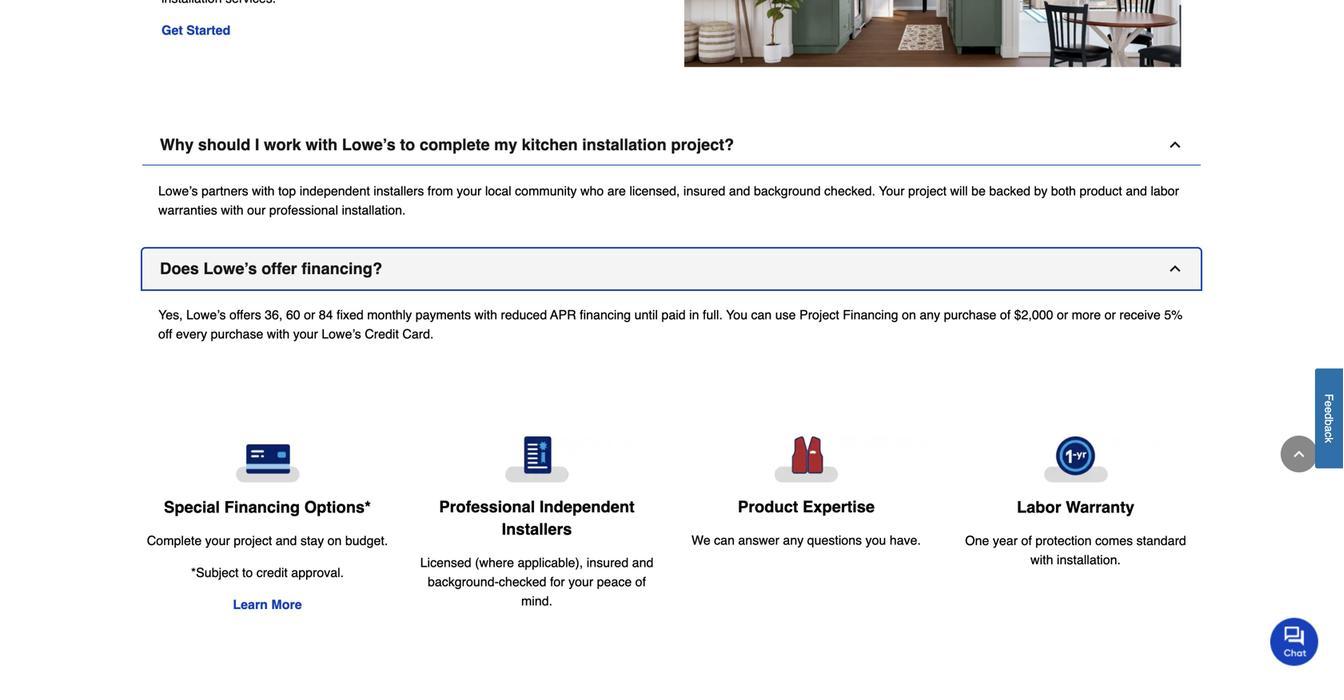 Task type: vqa. For each thing, say whether or not it's contained in the screenshot.
maintain,
no



Task type: describe. For each thing, give the bounding box(es) containing it.
one
[[966, 533, 990, 548]]

every
[[176, 327, 207, 342]]

partners
[[202, 184, 248, 198]]

should
[[198, 136, 251, 154]]

community
[[515, 184, 577, 198]]

our
[[247, 203, 266, 218]]

card.
[[403, 327, 434, 342]]

your inside lowe's partners with top independent installers from your local community who are licensed, insured and background checked. your project will be backed by both product and labor warranties with our professional installation.
[[457, 184, 482, 198]]

1 e from the top
[[1323, 401, 1336, 407]]

special financing options*
[[164, 498, 371, 517]]

b
[[1323, 420, 1336, 426]]

5%
[[1165, 308, 1183, 322]]

d
[[1323, 414, 1336, 420]]

in
[[690, 308, 700, 322]]

on inside yes, lowe's offers 36, 60 or 84 fixed monthly payments with reduced apr financing until paid in full. you can use project financing on any purchase of $2,000 or more or receive 5% off every purchase with your lowe's credit card.
[[902, 308, 917, 322]]

options*
[[304, 498, 371, 517]]

independent
[[300, 184, 370, 198]]

more
[[1072, 308, 1101, 322]]

1 or from the left
[[304, 308, 315, 322]]

$2,000
[[1015, 308, 1054, 322]]

installation. inside lowe's partners with top independent installers from your local community who are licensed, insured and background checked. your project will be backed by both product and labor warranties with our professional installation.
[[342, 203, 406, 218]]

1 vertical spatial financing
[[224, 498, 300, 517]]

you
[[866, 533, 887, 548]]

complete
[[147, 533, 202, 548]]

a blue 1-year labor warranty icon. image
[[954, 437, 1198, 483]]

checked
[[499, 575, 547, 590]]

and left "stay"
[[276, 533, 297, 548]]

3 or from the left
[[1105, 308, 1116, 322]]

my
[[494, 136, 518, 154]]

product expertise
[[738, 498, 875, 516]]

questions
[[808, 533, 862, 548]]

use
[[776, 308, 796, 322]]

84
[[319, 308, 333, 322]]

expertise
[[803, 498, 875, 516]]

project?
[[671, 136, 734, 154]]

financing
[[580, 308, 631, 322]]

to inside button
[[400, 136, 415, 154]]

warranties
[[158, 203, 217, 218]]

f e e d b a c k button
[[1316, 369, 1344, 469]]

why should i work with lowe's to complete my kitchen installation project?
[[160, 136, 734, 154]]

project
[[800, 308, 840, 322]]

0 horizontal spatial purchase
[[211, 327, 263, 342]]

yes,
[[158, 308, 183, 322]]

any inside yes, lowe's offers 36, 60 or 84 fixed monthly payments with reduced apr financing until paid in full. you can use project financing on any purchase of $2,000 or more or receive 5% off every purchase with your lowe's credit card.
[[920, 308, 941, 322]]

credit
[[257, 565, 288, 580]]

financing inside yes, lowe's offers 36, 60 or 84 fixed monthly payments with reduced apr financing until paid in full. you can use project financing on any purchase of $2,000 or more or receive 5% off every purchase with your lowe's credit card.
[[843, 308, 899, 322]]

f e e d b a c k
[[1323, 394, 1336, 443]]

your inside yes, lowe's offers 36, 60 or 84 fixed monthly payments with reduced apr financing until paid in full. you can use project financing on any purchase of $2,000 or more or receive 5% off every purchase with your lowe's credit card.
[[293, 327, 318, 342]]

your up *subject
[[205, 533, 230, 548]]

with inside button
[[306, 136, 338, 154]]

checked.
[[825, 184, 876, 198]]

lowe's down fixed
[[322, 327, 361, 342]]

product
[[1080, 184, 1123, 198]]

of inside one year of protection comes standard with installation.
[[1022, 533, 1032, 548]]

with down partners
[[221, 203, 244, 218]]

reduced
[[501, 308, 547, 322]]

three kitchens showing examples of small and medium upgrades and a complete kitchen remodel. image
[[685, 0, 1182, 67]]

insured inside lowe's partners with top independent installers from your local community who are licensed, insured and background checked. your project will be backed by both product and labor warranties with our professional installation.
[[684, 184, 726, 198]]

credit
[[365, 327, 399, 342]]

complete
[[420, 136, 490, 154]]

off
[[158, 327, 172, 342]]

get started link
[[162, 23, 231, 38]]

with down 36,
[[267, 327, 290, 342]]

chevron up image inside scroll to top element
[[1292, 446, 1308, 462]]

background
[[754, 184, 821, 198]]

lowe's inside lowe's partners with top independent installers from your local community who are licensed, insured and background checked. your project will be backed by both product and labor warranties with our professional installation.
[[158, 184, 198, 198]]

i
[[255, 136, 259, 154]]

paid
[[662, 308, 686, 322]]

offer
[[262, 260, 297, 278]]

offers
[[230, 308, 261, 322]]

warranty
[[1066, 498, 1135, 517]]

a dark blue background check icon. image
[[415, 437, 659, 483]]

both
[[1052, 184, 1077, 198]]

does lowe's offer financing? button
[[142, 249, 1201, 290]]

applicable),
[[518, 556, 583, 570]]

complete your project and stay on budget.
[[147, 533, 388, 548]]

licensed,
[[630, 184, 680, 198]]

can inside yes, lowe's offers 36, 60 or 84 fixed monthly payments with reduced apr financing until paid in full. you can use project financing on any purchase of $2,000 or more or receive 5% off every purchase with your lowe's credit card.
[[751, 308, 772, 322]]

approval.
[[291, 565, 344, 580]]

you
[[726, 308, 748, 322]]

chat invite button image
[[1271, 618, 1320, 666]]

*subject to credit approval.
[[191, 565, 344, 580]]

comes
[[1096, 533, 1133, 548]]

protection
[[1036, 533, 1092, 548]]

36,
[[265, 308, 283, 322]]

background-
[[428, 575, 499, 590]]

why
[[160, 136, 194, 154]]

learn more link
[[233, 597, 302, 612]]

yes, lowe's offers 36, 60 or 84 fixed monthly payments with reduced apr financing until paid in full. you can use project financing on any purchase of $2,000 or more or receive 5% off every purchase with your lowe's credit card.
[[158, 308, 1183, 342]]

lowe's inside button
[[204, 260, 257, 278]]

k
[[1323, 438, 1336, 443]]

a lowe's red vest icon. image
[[685, 437, 929, 483]]



Task type: locate. For each thing, give the bounding box(es) containing it.
or left more
[[1057, 308, 1069, 322]]

top
[[278, 184, 296, 198]]

project up '*subject to credit approval.'
[[234, 533, 272, 548]]

1 horizontal spatial can
[[751, 308, 772, 322]]

lowe's inside button
[[342, 136, 396, 154]]

a dark blue credit card icon. image
[[146, 437, 390, 483]]

2 horizontal spatial or
[[1105, 308, 1116, 322]]

1 horizontal spatial project
[[909, 184, 947, 198]]

receive
[[1120, 308, 1161, 322]]

insured
[[684, 184, 726, 198], [587, 556, 629, 570]]

backed
[[990, 184, 1031, 198]]

purchase left $2,000
[[944, 308, 997, 322]]

1 horizontal spatial installation.
[[1057, 553, 1121, 567]]

of left $2,000
[[1000, 308, 1011, 322]]

chevron up image
[[1168, 261, 1184, 277]]

we
[[692, 533, 711, 548]]

1 vertical spatial project
[[234, 533, 272, 548]]

your right for
[[569, 575, 594, 590]]

until
[[635, 308, 658, 322]]

your right from
[[457, 184, 482, 198]]

a
[[1323, 426, 1336, 432]]

1 horizontal spatial on
[[902, 308, 917, 322]]

1 vertical spatial insured
[[587, 556, 629, 570]]

one year of protection comes standard with installation.
[[966, 533, 1187, 567]]

to
[[400, 136, 415, 154], [242, 565, 253, 580]]

0 vertical spatial on
[[902, 308, 917, 322]]

1 horizontal spatial of
[[1000, 308, 1011, 322]]

1 horizontal spatial purchase
[[944, 308, 997, 322]]

0 horizontal spatial of
[[636, 575, 646, 590]]

purchase down offers
[[211, 327, 263, 342]]

monthly
[[367, 308, 412, 322]]

of
[[1000, 308, 1011, 322], [1022, 533, 1032, 548], [636, 575, 646, 590]]

licensed (where applicable), insured and background-checked for your peace of mind.
[[420, 556, 654, 609]]

professional
[[439, 498, 535, 516]]

2 vertical spatial of
[[636, 575, 646, 590]]

professional independent installers
[[439, 498, 635, 539]]

or left 84
[[304, 308, 315, 322]]

we can answer any questions you have.
[[692, 533, 921, 548]]

with left reduced
[[475, 308, 497, 322]]

2 or from the left
[[1057, 308, 1069, 322]]

peace
[[597, 575, 632, 590]]

mind.
[[521, 594, 553, 609]]

1 vertical spatial on
[[328, 533, 342, 548]]

labor warranty
[[1017, 498, 1135, 517]]

0 vertical spatial project
[[909, 184, 947, 198]]

of inside 'licensed (where applicable), insured and background-checked for your peace of mind.'
[[636, 575, 646, 590]]

installation. down installers
[[342, 203, 406, 218]]

*subject
[[191, 565, 239, 580]]

60
[[286, 308, 300, 322]]

lowe's up offers
[[204, 260, 257, 278]]

to left credit
[[242, 565, 253, 580]]

chevron up image
[[1168, 137, 1184, 153], [1292, 446, 1308, 462]]

work
[[264, 136, 301, 154]]

special
[[164, 498, 220, 517]]

0 horizontal spatial to
[[242, 565, 253, 580]]

of right peace
[[636, 575, 646, 590]]

1 vertical spatial installation.
[[1057, 553, 1121, 567]]

of right year at the bottom right of the page
[[1022, 533, 1032, 548]]

0 vertical spatial purchase
[[944, 308, 997, 322]]

installers
[[374, 184, 424, 198]]

0 horizontal spatial financing
[[224, 498, 300, 517]]

and left "background" at the right of the page
[[729, 184, 751, 198]]

c
[[1323, 432, 1336, 438]]

e up d
[[1323, 401, 1336, 407]]

does
[[160, 260, 199, 278]]

(where
[[475, 556, 514, 570]]

and down independent
[[632, 556, 654, 570]]

e
[[1323, 401, 1336, 407], [1323, 407, 1336, 414]]

financing
[[843, 308, 899, 322], [224, 498, 300, 517]]

your
[[879, 184, 905, 198]]

1 horizontal spatial or
[[1057, 308, 1069, 322]]

f
[[1323, 394, 1336, 401]]

can right we
[[714, 533, 735, 548]]

lowe's
[[342, 136, 396, 154], [158, 184, 198, 198], [204, 260, 257, 278], [186, 308, 226, 322], [322, 327, 361, 342]]

1 horizontal spatial chevron up image
[[1292, 446, 1308, 462]]

your
[[457, 184, 482, 198], [293, 327, 318, 342], [205, 533, 230, 548], [569, 575, 594, 590]]

labor
[[1017, 498, 1062, 517]]

and left labor at the top right
[[1126, 184, 1148, 198]]

independent
[[540, 498, 635, 516]]

lowe's up installers
[[342, 136, 396, 154]]

full.
[[703, 308, 723, 322]]

financing up complete your project and stay on budget.
[[224, 498, 300, 517]]

with down protection
[[1031, 553, 1054, 567]]

0 horizontal spatial installation.
[[342, 203, 406, 218]]

project left will
[[909, 184, 947, 198]]

professional
[[269, 203, 338, 218]]

with inside one year of protection comes standard with installation.
[[1031, 553, 1054, 567]]

installation. inside one year of protection comes standard with installation.
[[1057, 553, 1121, 567]]

1 vertical spatial of
[[1022, 533, 1032, 548]]

and inside 'licensed (where applicable), insured and background-checked for your peace of mind.'
[[632, 556, 654, 570]]

local
[[485, 184, 512, 198]]

of inside yes, lowe's offers 36, 60 or 84 fixed monthly payments with reduced apr financing until paid in full. you can use project financing on any purchase of $2,000 or more or receive 5% off every purchase with your lowe's credit card.
[[1000, 308, 1011, 322]]

on
[[902, 308, 917, 322], [328, 533, 342, 548]]

insured up peace
[[587, 556, 629, 570]]

or
[[304, 308, 315, 322], [1057, 308, 1069, 322], [1105, 308, 1116, 322]]

payments
[[416, 308, 471, 322]]

0 vertical spatial installation.
[[342, 203, 406, 218]]

labor
[[1151, 184, 1180, 198]]

0 horizontal spatial project
[[234, 533, 272, 548]]

with up the our
[[252, 184, 275, 198]]

insured down project? at the top of the page
[[684, 184, 726, 198]]

0 vertical spatial chevron up image
[[1168, 137, 1184, 153]]

lowe's up every
[[186, 308, 226, 322]]

or right more
[[1105, 308, 1116, 322]]

installers
[[502, 520, 572, 539]]

scroll to top element
[[1281, 436, 1318, 473]]

licensed
[[420, 556, 472, 570]]

0 vertical spatial insured
[[684, 184, 726, 198]]

insured inside 'licensed (where applicable), insured and background-checked for your peace of mind.'
[[587, 556, 629, 570]]

financing right project
[[843, 308, 899, 322]]

1 horizontal spatial any
[[920, 308, 941, 322]]

with
[[306, 136, 338, 154], [252, 184, 275, 198], [221, 203, 244, 218], [475, 308, 497, 322], [267, 327, 290, 342], [1031, 553, 1054, 567]]

learn more
[[233, 597, 302, 612]]

1 vertical spatial chevron up image
[[1292, 446, 1308, 462]]

fixed
[[337, 308, 364, 322]]

1 horizontal spatial financing
[[843, 308, 899, 322]]

financing?
[[302, 260, 382, 278]]

lowe's partners with top independent installers from your local community who are licensed, insured and background checked. your project will be backed by both product and labor warranties with our professional installation.
[[158, 184, 1180, 218]]

0 horizontal spatial insured
[[587, 556, 629, 570]]

your inside 'licensed (where applicable), insured and background-checked for your peace of mind.'
[[569, 575, 594, 590]]

0 horizontal spatial or
[[304, 308, 315, 322]]

2 e from the top
[[1323, 407, 1336, 414]]

by
[[1035, 184, 1048, 198]]

1 vertical spatial purchase
[[211, 327, 263, 342]]

0 vertical spatial of
[[1000, 308, 1011, 322]]

project
[[909, 184, 947, 198], [234, 533, 272, 548]]

installation. down protection
[[1057, 553, 1121, 567]]

1 vertical spatial any
[[783, 533, 804, 548]]

are
[[608, 184, 626, 198]]

to up installers
[[400, 136, 415, 154]]

does lowe's offer financing?
[[160, 260, 382, 278]]

learn
[[233, 597, 268, 612]]

can left "use"
[[751, 308, 772, 322]]

can
[[751, 308, 772, 322], [714, 533, 735, 548]]

0 vertical spatial can
[[751, 308, 772, 322]]

1 vertical spatial to
[[242, 565, 253, 580]]

with right work
[[306, 136, 338, 154]]

started
[[186, 23, 231, 38]]

0 vertical spatial any
[[920, 308, 941, 322]]

2 horizontal spatial of
[[1022, 533, 1032, 548]]

who
[[581, 184, 604, 198]]

from
[[428, 184, 453, 198]]

standard
[[1137, 533, 1187, 548]]

your down 60
[[293, 327, 318, 342]]

0 vertical spatial to
[[400, 136, 415, 154]]

lowe's up warranties
[[158, 184, 198, 198]]

0 horizontal spatial can
[[714, 533, 735, 548]]

stay
[[301, 533, 324, 548]]

1 horizontal spatial to
[[400, 136, 415, 154]]

budget.
[[345, 533, 388, 548]]

apr
[[550, 308, 576, 322]]

0 horizontal spatial chevron up image
[[1168, 137, 1184, 153]]

more
[[271, 597, 302, 612]]

0 horizontal spatial any
[[783, 533, 804, 548]]

e up b
[[1323, 407, 1336, 414]]

0 horizontal spatial on
[[328, 533, 342, 548]]

any
[[920, 308, 941, 322], [783, 533, 804, 548]]

0 vertical spatial financing
[[843, 308, 899, 322]]

project inside lowe's partners with top independent installers from your local community who are licensed, insured and background checked. your project will be backed by both product and labor warranties with our professional installation.
[[909, 184, 947, 198]]

will
[[951, 184, 968, 198]]

1 horizontal spatial insured
[[684, 184, 726, 198]]

chevron up image inside why should i work with lowe's to complete my kitchen installation project? button
[[1168, 137, 1184, 153]]

1 vertical spatial can
[[714, 533, 735, 548]]

answer
[[739, 533, 780, 548]]

product
[[738, 498, 799, 516]]

why should i work with lowe's to complete my kitchen installation project? button
[[142, 125, 1201, 166]]



